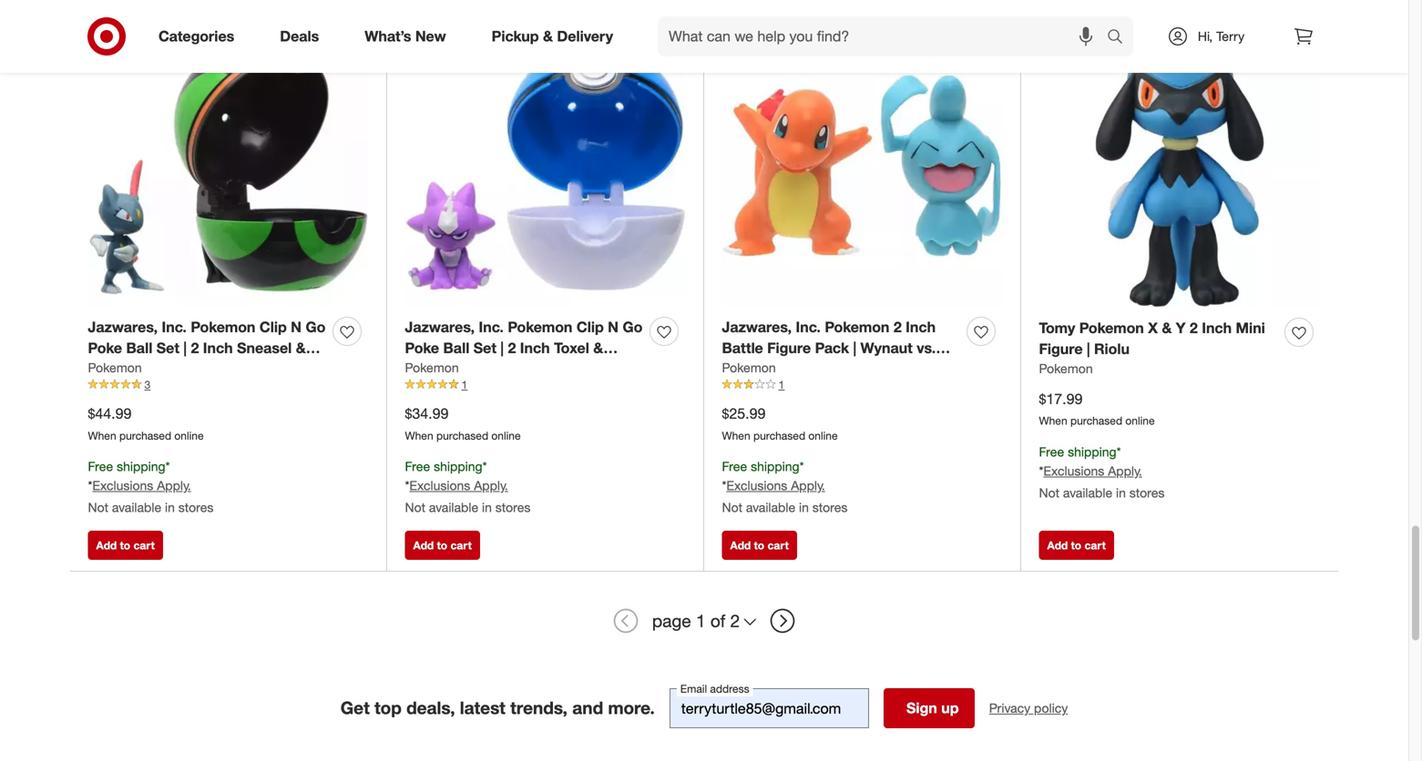 Task type: describe. For each thing, give the bounding box(es) containing it.
in for $17.99
[[1116, 485, 1126, 501]]

add to cart for $17.99
[[1047, 539, 1106, 553]]

exclusions apply. button for $34.99
[[410, 477, 508, 495]]

* down '$34.99 when purchased online'
[[483, 459, 487, 475]]

what's new link
[[349, 16, 469, 56]]

in for $44.99
[[165, 500, 175, 516]]

stores for $25.99
[[813, 500, 848, 516]]

search button
[[1099, 16, 1143, 60]]

* down $25.99
[[722, 478, 727, 494]]

cart for $44.99
[[133, 539, 155, 553]]

available for $17.99
[[1063, 485, 1113, 501]]

free shipping * * exclusions apply. not available in stores for $17.99
[[1039, 444, 1165, 501]]

* down $25.99 when purchased online
[[800, 459, 804, 475]]

& inside the tomy pokemon  x & y 2 inch mini figure | riolu
[[1162, 320, 1172, 337]]

latest
[[460, 698, 506, 719]]

add for $44.99
[[96, 539, 117, 553]]

vs.
[[917, 339, 936, 357]]

| for $44.99
[[184, 339, 187, 357]]

free shipping * * exclusions apply. not available in stores for $25.99
[[722, 459, 848, 516]]

free for $44.99
[[88, 459, 113, 475]]

privacy policy
[[989, 701, 1068, 717]]

$25.99 when purchased online
[[722, 405, 838, 443]]

pokemon link for tomy pokemon  x & y 2 inch mini figure | riolu
[[1039, 360, 1093, 378]]

add to cart for $34.99
[[413, 539, 472, 553]]

$44.99
[[88, 405, 132, 423]]

sign up button
[[884, 689, 975, 729]]

apply. for $25.99
[[791, 478, 825, 494]]

free for $34.99
[[405, 459, 430, 475]]

toxel
[[554, 339, 589, 357]]

in for $25.99
[[799, 500, 809, 516]]

free for $25.99
[[722, 459, 747, 475]]

terry
[[1216, 28, 1245, 44]]

up
[[941, 700, 959, 718]]

purchased for $44.99
[[119, 429, 171, 443]]

available for $44.99
[[112, 500, 161, 516]]

jazwares, inc. pokemon 2 inch battle figure pack | wynaut vs. charmander
[[722, 319, 936, 378]]

hi, terry
[[1198, 28, 1245, 44]]

2 inside dropdown button
[[730, 611, 740, 632]]

clip for sneasel
[[260, 319, 287, 336]]

$44.99 when purchased online
[[88, 405, 204, 443]]

add for $34.99
[[413, 539, 434, 553]]

tomy pokemon  x & y 2 inch mini figure | riolu link
[[1039, 318, 1278, 360]]

figure inside jazwares, inc. pokemon 2 inch battle figure pack | wynaut vs. charmander
[[767, 339, 811, 357]]

stores for $17.99
[[1130, 485, 1165, 501]]

wynaut
[[861, 339, 913, 357]]

add to cart for $44.99
[[96, 539, 155, 553]]

$34.99 when purchased online
[[405, 405, 521, 443]]

delivery
[[557, 27, 613, 45]]

online for $25.99
[[809, 429, 838, 443]]

categories link
[[143, 16, 257, 56]]

pickup
[[492, 27, 539, 45]]

pokemon up $17.99
[[1039, 361, 1093, 377]]

available for $25.99
[[746, 500, 796, 516]]

$25.99
[[722, 405, 766, 423]]

1 link for |
[[405, 377, 686, 393]]

online for $34.99
[[491, 429, 521, 443]]

clip for toxel
[[577, 319, 604, 336]]

pokemon down 'battle'
[[722, 360, 776, 376]]

pokemon inside jazwares, inc. pokemon clip n go poke ball set | 2 inch toxel & great ball
[[508, 319, 573, 336]]

deals link
[[264, 16, 342, 56]]

get
[[341, 698, 370, 719]]

add to cart for $25.99
[[730, 539, 789, 553]]

cart for $25.99
[[768, 539, 789, 553]]

more.
[[608, 698, 655, 719]]

purchased for $34.99
[[436, 429, 488, 443]]

jazwares, inc. pokemon clip n go poke ball set | 2 inch sneasel & dusk ball
[[88, 319, 326, 378]]

jazwares, inc. pokemon 2 inch battle figure pack | wynaut vs. charmander link
[[722, 317, 960, 378]]

poke for great
[[405, 339, 439, 357]]

stores for $44.99
[[178, 500, 214, 516]]

in for $34.99
[[482, 500, 492, 516]]

* down $17.99
[[1039, 463, 1044, 479]]

* down $17.99 when purchased online on the bottom of the page
[[1117, 444, 1121, 460]]

not for $44.99
[[88, 500, 108, 516]]

apply. for $34.99
[[474, 478, 508, 494]]

to for $17.99
[[1071, 539, 1082, 553]]

exclusions for $17.99
[[1044, 463, 1105, 479]]

online for $44.99
[[174, 429, 204, 443]]

not for $25.99
[[722, 500, 743, 516]]

when for $34.99
[[405, 429, 433, 443]]

what's
[[365, 27, 411, 45]]

inch inside the tomy pokemon  x & y 2 inch mini figure | riolu
[[1202, 320, 1232, 337]]

apply. for $44.99
[[157, 478, 191, 494]]

3
[[144, 378, 151, 392]]

exclusions apply. button for $17.99
[[1044, 462, 1142, 481]]

set for great
[[474, 339, 497, 357]]

x
[[1148, 320, 1158, 337]]

pack
[[815, 339, 849, 357]]

privacy
[[989, 701, 1031, 717]]

mini
[[1236, 320, 1265, 337]]

of
[[711, 611, 726, 632]]

| for $17.99
[[1087, 340, 1090, 358]]

1 for $25.99
[[779, 378, 785, 392]]

pokemon inside the tomy pokemon  x & y 2 inch mini figure | riolu
[[1079, 320, 1144, 337]]

to for $44.99
[[120, 539, 130, 553]]

pokemon up $34.99
[[405, 360, 459, 376]]

pickup & delivery
[[492, 27, 613, 45]]

pickup & delivery link
[[476, 16, 636, 56]]

cart for $34.99
[[451, 539, 472, 553]]

2 inside the tomy pokemon  x & y 2 inch mini figure | riolu
[[1190, 320, 1198, 337]]

tomy pokemon  x & y 2 inch mini figure | riolu
[[1039, 320, 1265, 358]]

online for $17.99
[[1126, 414, 1155, 428]]

policy
[[1034, 701, 1068, 717]]

sneasel
[[237, 339, 292, 357]]

shipping for $17.99
[[1068, 444, 1117, 460]]

& inside jazwares, inc. pokemon clip n go poke ball set | 2 inch toxel & great ball
[[593, 339, 603, 357]]



Task type: locate. For each thing, give the bounding box(es) containing it.
free shipping * * exclusions apply. not available in stores for $44.99
[[88, 459, 214, 516]]

3 add to cart from the left
[[730, 539, 789, 553]]

battle
[[722, 339, 763, 357]]

not
[[1039, 485, 1060, 501], [88, 500, 108, 516], [405, 500, 426, 516], [722, 500, 743, 516]]

1 add to cart button from the left
[[88, 531, 163, 560]]

&
[[543, 27, 553, 45], [1162, 320, 1172, 337], [296, 339, 306, 357], [593, 339, 603, 357]]

ball right dusk
[[127, 360, 154, 378]]

3 add to cart button from the left
[[722, 531, 797, 560]]

$34.99
[[405, 405, 449, 423]]

available down '$34.99 when purchased online'
[[429, 500, 478, 516]]

figure down tomy on the right
[[1039, 340, 1083, 358]]

1 cart from the left
[[133, 539, 155, 553]]

0 horizontal spatial 1 link
[[405, 377, 686, 393]]

2 inside jazwares, inc. pokemon clip n go poke ball set | 2 inch sneasel & dusk ball
[[191, 339, 199, 357]]

pokemon link for jazwares, inc. pokemon clip n go poke ball set | 2 inch sneasel & dusk ball
[[88, 359, 142, 377]]

exclusions down $25.99 when purchased online
[[727, 478, 788, 494]]

pokemon inside jazwares, inc. pokemon 2 inch battle figure pack | wynaut vs. charmander
[[825, 319, 890, 336]]

4 add from the left
[[1047, 539, 1068, 553]]

2 jazwares, from the left
[[405, 319, 475, 336]]

2 set from the left
[[474, 339, 497, 357]]

1 horizontal spatial poke
[[405, 339, 439, 357]]

clip up toxel
[[577, 319, 604, 336]]

jazwares, up 'battle'
[[722, 319, 792, 336]]

set inside jazwares, inc. pokemon clip n go poke ball set | 2 inch toxel & great ball
[[474, 339, 497, 357]]

$17.99
[[1039, 390, 1083, 408]]

when down $17.99
[[1039, 414, 1068, 428]]

purchased down $25.99
[[754, 429, 806, 443]]

sign
[[907, 700, 937, 718]]

when for $25.99
[[722, 429, 751, 443]]

free down $17.99
[[1039, 444, 1064, 460]]

purchased inside $44.99 when purchased online
[[119, 429, 171, 443]]

clip inside jazwares, inc. pokemon clip n go poke ball set | 2 inch sneasel & dusk ball
[[260, 319, 287, 336]]

go
[[306, 319, 326, 336], [623, 319, 643, 336]]

shipping down '$34.99 when purchased online'
[[434, 459, 483, 475]]

jazwares, inc. pokemon clip n go poke ball set | 2 inch toxel & great ball image
[[405, 26, 686, 307], [405, 26, 686, 307]]

None text field
[[670, 689, 869, 729]]

| inside jazwares, inc. pokemon clip n go poke ball set | 2 inch toxel & great ball
[[501, 339, 504, 357]]

1 link for wynaut
[[722, 377, 1003, 393]]

pokemon up riolu at the right top of page
[[1079, 320, 1144, 337]]

when down $34.99
[[405, 429, 433, 443]]

inc. inside jazwares, inc. pokemon 2 inch battle figure pack | wynaut vs. charmander
[[796, 319, 821, 336]]

purchased down $34.99
[[436, 429, 488, 443]]

when down $25.99
[[722, 429, 751, 443]]

1 horizontal spatial go
[[623, 319, 643, 336]]

stores
[[1130, 485, 1165, 501], [178, 500, 214, 516], [495, 500, 531, 516], [813, 500, 848, 516]]

shipping down $17.99 when purchased online on the bottom of the page
[[1068, 444, 1117, 460]]

privacy policy link
[[989, 700, 1068, 718]]

riolu
[[1094, 340, 1130, 358]]

free shipping * * exclusions apply. not available in stores down $44.99 when purchased online
[[88, 459, 214, 516]]

3 jazwares, from the left
[[722, 319, 792, 336]]

inch left mini
[[1202, 320, 1232, 337]]

exclusions for $25.99
[[727, 478, 788, 494]]

get top deals, latest trends, and more.
[[341, 698, 655, 719]]

shipping for $34.99
[[434, 459, 483, 475]]

poke inside jazwares, inc. pokemon clip n go poke ball set | 2 inch sneasel & dusk ball
[[88, 339, 122, 357]]

1 horizontal spatial inc.
[[479, 319, 504, 336]]

2 right of
[[730, 611, 740, 632]]

shipping for $44.99
[[117, 459, 165, 475]]

jazwares, inside jazwares, inc. pokemon 2 inch battle figure pack | wynaut vs. charmander
[[722, 319, 792, 336]]

exclusions apply. button down $44.99 when purchased online
[[92, 477, 191, 495]]

top
[[375, 698, 402, 719]]

1 horizontal spatial jazwares,
[[405, 319, 475, 336]]

set up 3 link
[[157, 339, 179, 357]]

1 inc. from the left
[[162, 319, 187, 336]]

2 right 'y'
[[1190, 320, 1198, 337]]

add to cart button
[[88, 531, 163, 560], [405, 531, 480, 560], [722, 531, 797, 560], [1039, 531, 1114, 560]]

pokemon link up $44.99
[[88, 359, 142, 377]]

& right toxel
[[593, 339, 603, 357]]

| inside jazwares, inc. pokemon clip n go poke ball set | 2 inch sneasel & dusk ball
[[184, 339, 187, 357]]

1 clip from the left
[[260, 319, 287, 336]]

3 to from the left
[[754, 539, 765, 553]]

free shipping * * exclusions apply. not available in stores
[[1039, 444, 1165, 501], [88, 459, 214, 516], [405, 459, 531, 516], [722, 459, 848, 516]]

apply. down $25.99 when purchased online
[[791, 478, 825, 494]]

1 inside the page 1 of 2 dropdown button
[[696, 611, 706, 632]]

jazwares, up 'great'
[[405, 319, 475, 336]]

inch up 3 link
[[203, 339, 233, 357]]

2
[[894, 319, 902, 336], [1190, 320, 1198, 337], [191, 339, 199, 357], [508, 339, 516, 357], [730, 611, 740, 632]]

exclusions apply. button
[[1044, 462, 1142, 481], [92, 477, 191, 495], [410, 477, 508, 495], [727, 477, 825, 495]]

exclusions apply. button down $25.99 when purchased online
[[727, 477, 825, 495]]

3 add from the left
[[730, 539, 751, 553]]

2 inside jazwares, inc. pokemon clip n go poke ball set | 2 inch toxel & great ball
[[508, 339, 516, 357]]

apply. down '$34.99 when purchased online'
[[474, 478, 508, 494]]

categories
[[159, 27, 234, 45]]

dusk
[[88, 360, 123, 378]]

jazwares, inside jazwares, inc. pokemon clip n go poke ball set | 2 inch sneasel & dusk ball
[[88, 319, 158, 336]]

purchased for $25.99
[[754, 429, 806, 443]]

exclusions apply. button down $17.99 when purchased online on the bottom of the page
[[1044, 462, 1142, 481]]

2 clip from the left
[[577, 319, 604, 336]]

what's new
[[365, 27, 446, 45]]

poke
[[88, 339, 122, 357], [405, 339, 439, 357]]

1
[[462, 378, 468, 392], [779, 378, 785, 392], [696, 611, 706, 632]]

pokemon inside jazwares, inc. pokemon clip n go poke ball set | 2 inch sneasel & dusk ball
[[191, 319, 255, 336]]

1 n from the left
[[291, 319, 302, 336]]

deals
[[280, 27, 319, 45]]

available down $17.99 when purchased online on the bottom of the page
[[1063, 485, 1113, 501]]

stores for $34.99
[[495, 500, 531, 516]]

ball up 'great'
[[443, 339, 470, 357]]

2 1 link from the left
[[722, 377, 1003, 393]]

3 inc. from the left
[[796, 319, 821, 336]]

0 horizontal spatial inc.
[[162, 319, 187, 336]]

great
[[405, 360, 444, 378]]

2 horizontal spatial inc.
[[796, 319, 821, 336]]

exclusions down '$34.99 when purchased online'
[[410, 478, 470, 494]]

inch inside jazwares, inc. pokemon 2 inch battle figure pack | wynaut vs. charmander
[[906, 319, 936, 336]]

exclusions down $17.99 when purchased online on the bottom of the page
[[1044, 463, 1105, 479]]

online
[[1126, 414, 1155, 428], [174, 429, 204, 443], [491, 429, 521, 443], [809, 429, 838, 443]]

pokemon link up $34.99
[[405, 359, 459, 377]]

poke inside jazwares, inc. pokemon clip n go poke ball set | 2 inch toxel & great ball
[[405, 339, 439, 357]]

available down $25.99 when purchased online
[[746, 500, 796, 516]]

online inside '$34.99 when purchased online'
[[491, 429, 521, 443]]

free down $44.99
[[88, 459, 113, 475]]

|
[[184, 339, 187, 357], [501, 339, 504, 357], [853, 339, 857, 357], [1087, 340, 1090, 358]]

inch
[[906, 319, 936, 336], [1202, 320, 1232, 337], [203, 339, 233, 357], [520, 339, 550, 357]]

go inside jazwares, inc. pokemon clip n go poke ball set | 2 inch toxel & great ball
[[623, 319, 643, 336]]

1 1 link from the left
[[405, 377, 686, 393]]

online inside $44.99 when purchased online
[[174, 429, 204, 443]]

jazwares, inc. pokemon clip n go poke ball set | 2 inch sneasel & dusk ball link
[[88, 317, 326, 378]]

pokemon up pack
[[825, 319, 890, 336]]

hi,
[[1198, 28, 1213, 44]]

3 link
[[88, 377, 369, 393]]

add for $17.99
[[1047, 539, 1068, 553]]

when for $44.99
[[88, 429, 116, 443]]

when inside $25.99 when purchased online
[[722, 429, 751, 443]]

online down jazwares, inc. pokemon 2 inch battle figure pack | wynaut vs. charmander
[[809, 429, 838, 443]]

1 to from the left
[[120, 539, 130, 553]]

| up 3 link
[[184, 339, 187, 357]]

free down $25.99
[[722, 459, 747, 475]]

poke up 'great'
[[405, 339, 439, 357]]

not for $17.99
[[1039, 485, 1060, 501]]

3 cart from the left
[[768, 539, 789, 553]]

jazwares, for dusk
[[88, 319, 158, 336]]

1 poke from the left
[[88, 339, 122, 357]]

jazwares, inside jazwares, inc. pokemon clip n go poke ball set | 2 inch toxel & great ball
[[405, 319, 475, 336]]

when for $17.99
[[1039, 414, 1068, 428]]

| inside jazwares, inc. pokemon 2 inch battle figure pack | wynaut vs. charmander
[[853, 339, 857, 357]]

2 up wynaut
[[894, 319, 902, 336]]

| right pack
[[853, 339, 857, 357]]

inc. for great
[[479, 319, 504, 336]]

* down $34.99
[[405, 478, 410, 494]]

purchased inside $17.99 when purchased online
[[1071, 414, 1123, 428]]

exclusions apply. button down '$34.99 when purchased online'
[[410, 477, 508, 495]]

1 horizontal spatial figure
[[1039, 340, 1083, 358]]

pokemon up toxel
[[508, 319, 573, 336]]

| for $34.99
[[501, 339, 504, 357]]

sign up
[[907, 700, 959, 718]]

free shipping * * exclusions apply. not available in stores down $17.99 when purchased online on the bottom of the page
[[1039, 444, 1165, 501]]

exclusions for $34.99
[[410, 478, 470, 494]]

jazwares, inc. pokemon clip n go poke ball set | 2 inch toxel & great ball link
[[405, 317, 643, 378]]

clip inside jazwares, inc. pokemon clip n go poke ball set | 2 inch toxel & great ball
[[577, 319, 604, 336]]

jazwares, inc. pokemon clip n go poke ball set | 2 inch sneasel & dusk ball image
[[88, 26, 369, 307], [88, 26, 369, 307]]

free for $17.99
[[1039, 444, 1064, 460]]

pokemon link
[[88, 359, 142, 377], [405, 359, 459, 377], [722, 359, 776, 377], [1039, 360, 1093, 378]]

ball up 3
[[126, 339, 152, 357]]

when inside '$34.99 when purchased online'
[[405, 429, 433, 443]]

go inside jazwares, inc. pokemon clip n go poke ball set | 2 inch sneasel & dusk ball
[[306, 319, 326, 336]]

0 horizontal spatial 1
[[462, 378, 468, 392]]

n
[[291, 319, 302, 336], [608, 319, 619, 336]]

4 to from the left
[[1071, 539, 1082, 553]]

when inside $44.99 when purchased online
[[88, 429, 116, 443]]

2 add to cart from the left
[[413, 539, 472, 553]]

online inside $25.99 when purchased online
[[809, 429, 838, 443]]

1 horizontal spatial 1 link
[[722, 377, 1003, 393]]

online inside $17.99 when purchased online
[[1126, 414, 1155, 428]]

n inside jazwares, inc. pokemon clip n go poke ball set | 2 inch sneasel & dusk ball
[[291, 319, 302, 336]]

add to cart button for $34.99
[[405, 531, 480, 560]]

in down '$34.99 when purchased online'
[[482, 500, 492, 516]]

set
[[157, 339, 179, 357], [474, 339, 497, 357]]

*
[[1117, 444, 1121, 460], [165, 459, 170, 475], [483, 459, 487, 475], [800, 459, 804, 475], [1039, 463, 1044, 479], [88, 478, 92, 494], [405, 478, 410, 494], [722, 478, 727, 494]]

charmander
[[722, 360, 809, 378]]

apply. down $17.99 when purchased online on the bottom of the page
[[1108, 463, 1142, 479]]

| left toxel
[[501, 339, 504, 357]]

exclusions
[[1044, 463, 1105, 479], [92, 478, 153, 494], [410, 478, 470, 494], [727, 478, 788, 494]]

| left riolu at the right top of page
[[1087, 340, 1090, 358]]

What can we help you find? suggestions appear below search field
[[658, 16, 1112, 56]]

purchased inside '$34.99 when purchased online'
[[436, 429, 488, 443]]

2 n from the left
[[608, 319, 619, 336]]

& right pickup
[[543, 27, 553, 45]]

available for $34.99
[[429, 500, 478, 516]]

to
[[120, 539, 130, 553], [437, 539, 448, 553], [754, 539, 765, 553], [1071, 539, 1082, 553]]

figure up charmander at the top of the page
[[767, 339, 811, 357]]

add to cart
[[96, 539, 155, 553], [413, 539, 472, 553], [730, 539, 789, 553], [1047, 539, 1106, 553]]

shipping down $25.99 when purchased online
[[751, 459, 800, 475]]

4 add to cart from the left
[[1047, 539, 1106, 553]]

inc. for dusk
[[162, 319, 187, 336]]

2 poke from the left
[[405, 339, 439, 357]]

when down $44.99
[[88, 429, 116, 443]]

1 horizontal spatial n
[[608, 319, 619, 336]]

0 horizontal spatial figure
[[767, 339, 811, 357]]

1 set from the left
[[157, 339, 179, 357]]

jazwares,
[[88, 319, 158, 336], [405, 319, 475, 336], [722, 319, 792, 336]]

add for $25.99
[[730, 539, 751, 553]]

1 link
[[405, 377, 686, 393], [722, 377, 1003, 393]]

jazwares, up dusk
[[88, 319, 158, 336]]

* down $44.99 when purchased online
[[165, 459, 170, 475]]

n inside jazwares, inc. pokemon clip n go poke ball set | 2 inch toxel & great ball
[[608, 319, 619, 336]]

1 add from the left
[[96, 539, 117, 553]]

to for $25.99
[[754, 539, 765, 553]]

1 horizontal spatial 1
[[696, 611, 706, 632]]

2 inside jazwares, inc. pokemon 2 inch battle figure pack | wynaut vs. charmander
[[894, 319, 902, 336]]

1 up $25.99 when purchased online
[[779, 378, 785, 392]]

exclusions down $44.99 when purchased online
[[92, 478, 153, 494]]

online down jazwares, inc. pokemon clip n go poke ball set | 2 inch toxel & great ball in the top left of the page
[[491, 429, 521, 443]]

inc. inside jazwares, inc. pokemon clip n go poke ball set | 2 inch sneasel & dusk ball
[[162, 319, 187, 336]]

free down $34.99
[[405, 459, 430, 475]]

4 add to cart button from the left
[[1039, 531, 1114, 560]]

2 up 3 link
[[191, 339, 199, 357]]

2 horizontal spatial jazwares,
[[722, 319, 792, 336]]

tomy
[[1039, 320, 1075, 337]]

2 add from the left
[[413, 539, 434, 553]]

n for sneasel
[[291, 319, 302, 336]]

1 up '$34.99 when purchased online'
[[462, 378, 468, 392]]

inch inside jazwares, inc. pokemon clip n go poke ball set | 2 inch sneasel & dusk ball
[[203, 339, 233, 357]]

0 horizontal spatial poke
[[88, 339, 122, 357]]

y
[[1176, 320, 1186, 337]]

inc. inside jazwares, inc. pokemon clip n go poke ball set | 2 inch toxel & great ball
[[479, 319, 504, 336]]

purchased
[[1071, 414, 1123, 428], [119, 429, 171, 443], [436, 429, 488, 443], [754, 429, 806, 443]]

add to cart button for $25.99
[[722, 531, 797, 560]]

0 horizontal spatial go
[[306, 319, 326, 336]]

set for dusk
[[157, 339, 179, 357]]

in down $17.99 when purchased online on the bottom of the page
[[1116, 485, 1126, 501]]

2 add to cart button from the left
[[405, 531, 480, 560]]

2 horizontal spatial 1
[[779, 378, 785, 392]]

clip
[[260, 319, 287, 336], [577, 319, 604, 336]]

apply. for $17.99
[[1108, 463, 1142, 479]]

available down $44.99 when purchased online
[[112, 500, 161, 516]]

1 left of
[[696, 611, 706, 632]]

* down $44.99
[[88, 478, 92, 494]]

pokemon link for jazwares, inc. pokemon clip n go poke ball set | 2 inch toxel & great ball
[[405, 359, 459, 377]]

jazwares, inc. pokemon 2 inch battle figure pack | wynaut vs. charmander image
[[722, 26, 1003, 307], [722, 26, 1003, 307]]

set up '$34.99 when purchased online'
[[474, 339, 497, 357]]

pokemon link for jazwares, inc. pokemon 2 inch battle figure pack | wynaut vs. charmander
[[722, 359, 776, 377]]

in down $44.99 when purchased online
[[165, 500, 175, 516]]

0 horizontal spatial n
[[291, 319, 302, 336]]

pokemon link up $17.99
[[1039, 360, 1093, 378]]

2 inc. from the left
[[479, 319, 504, 336]]

figure inside the tomy pokemon  x & y 2 inch mini figure | riolu
[[1039, 340, 1083, 358]]

exclusions apply. button for $44.99
[[92, 477, 191, 495]]

available
[[1063, 485, 1113, 501], [112, 500, 161, 516], [429, 500, 478, 516], [746, 500, 796, 516]]

inch up vs.
[[906, 319, 936, 336]]

to for $34.99
[[437, 539, 448, 553]]

exclusions for $44.99
[[92, 478, 153, 494]]

in
[[1116, 485, 1126, 501], [165, 500, 175, 516], [482, 500, 492, 516], [799, 500, 809, 516]]

and
[[572, 698, 603, 719]]

in down $25.99 when purchased online
[[799, 500, 809, 516]]

online down riolu at the right top of page
[[1126, 414, 1155, 428]]

shipping for $25.99
[[751, 459, 800, 475]]

purchased down $17.99
[[1071, 414, 1123, 428]]

0 horizontal spatial set
[[157, 339, 179, 357]]

| inside the tomy pokemon  x & y 2 inch mini figure | riolu
[[1087, 340, 1090, 358]]

1 add to cart from the left
[[96, 539, 155, 553]]

page 1 of 2
[[652, 611, 740, 632]]

free shipping * * exclusions apply. not available in stores down $25.99 when purchased online
[[722, 459, 848, 516]]

& right x
[[1162, 320, 1172, 337]]

1 go from the left
[[306, 319, 326, 336]]

4 cart from the left
[[1085, 539, 1106, 553]]

2 to from the left
[[437, 539, 448, 553]]

1 link down toxel
[[405, 377, 686, 393]]

not for $34.99
[[405, 500, 426, 516]]

& right sneasel
[[296, 339, 306, 357]]

new
[[415, 27, 446, 45]]

trends,
[[510, 698, 568, 719]]

$17.99 when purchased online
[[1039, 390, 1155, 428]]

0 horizontal spatial clip
[[260, 319, 287, 336]]

free
[[1039, 444, 1064, 460], [88, 459, 113, 475], [405, 459, 430, 475], [722, 459, 747, 475]]

1 for $34.99
[[462, 378, 468, 392]]

2 go from the left
[[623, 319, 643, 336]]

inch inside jazwares, inc. pokemon clip n go poke ball set | 2 inch toxel & great ball
[[520, 339, 550, 357]]

jazwares, for great
[[405, 319, 475, 336]]

1 link down wynaut
[[722, 377, 1003, 393]]

pokemon link down 'battle'
[[722, 359, 776, 377]]

0 horizontal spatial jazwares,
[[88, 319, 158, 336]]

2 cart from the left
[[451, 539, 472, 553]]

jazwares, inc. pokemon clip n go poke ball set | 2 inch toxel & great ball
[[405, 319, 643, 378]]

go for jazwares, inc. pokemon clip n go poke ball set | 2 inch toxel & great ball
[[623, 319, 643, 336]]

pokemon up $44.99
[[88, 360, 142, 376]]

go for jazwares, inc. pokemon clip n go poke ball set | 2 inch sneasel & dusk ball
[[306, 319, 326, 336]]

1 horizontal spatial clip
[[577, 319, 604, 336]]

poke for dusk
[[88, 339, 122, 357]]

page 1 of 2 button
[[644, 601, 765, 642]]

ball
[[126, 339, 152, 357], [443, 339, 470, 357], [127, 360, 154, 378], [448, 360, 474, 378]]

add
[[96, 539, 117, 553], [413, 539, 434, 553], [730, 539, 751, 553], [1047, 539, 1068, 553]]

1 jazwares, from the left
[[88, 319, 158, 336]]

set inside jazwares, inc. pokemon clip n go poke ball set | 2 inch sneasel & dusk ball
[[157, 339, 179, 357]]

exclusions apply. button for $25.99
[[727, 477, 825, 495]]

purchased for $17.99
[[1071, 414, 1123, 428]]

tomy pokemon  x & y 2 inch mini figure | riolu image
[[1039, 26, 1321, 308], [1039, 26, 1321, 308]]

apply. down $44.99 when purchased online
[[157, 478, 191, 494]]

deals,
[[407, 698, 455, 719]]

page
[[652, 611, 691, 632]]

purchased inside $25.99 when purchased online
[[754, 429, 806, 443]]

& inside jazwares, inc. pokemon clip n go poke ball set | 2 inch sneasel & dusk ball
[[296, 339, 306, 357]]

cart for $17.99
[[1085, 539, 1106, 553]]

shipping
[[1068, 444, 1117, 460], [117, 459, 165, 475], [434, 459, 483, 475], [751, 459, 800, 475]]

free shipping * * exclusions apply. not available in stores for $34.99
[[405, 459, 531, 516]]

shipping down $44.99 when purchased online
[[117, 459, 165, 475]]

inch left toxel
[[520, 339, 550, 357]]

ball right 'great'
[[448, 360, 474, 378]]

add to cart button for $44.99
[[88, 531, 163, 560]]

when inside $17.99 when purchased online
[[1039, 414, 1068, 428]]

add to cart button for $17.99
[[1039, 531, 1114, 560]]

search
[[1099, 29, 1143, 47]]

n for toxel
[[608, 319, 619, 336]]

1 horizontal spatial set
[[474, 339, 497, 357]]

purchased down $44.99
[[119, 429, 171, 443]]

free shipping * * exclusions apply. not available in stores down '$34.99 when purchased online'
[[405, 459, 531, 516]]

clip up sneasel
[[260, 319, 287, 336]]

online down 3 link
[[174, 429, 204, 443]]

inc.
[[162, 319, 187, 336], [479, 319, 504, 336], [796, 319, 821, 336]]

cart
[[133, 539, 155, 553], [451, 539, 472, 553], [768, 539, 789, 553], [1085, 539, 1106, 553]]

poke up dusk
[[88, 339, 122, 357]]

pokemon up sneasel
[[191, 319, 255, 336]]



Task type: vqa. For each thing, say whether or not it's contained in the screenshot.
Anniversary
no



